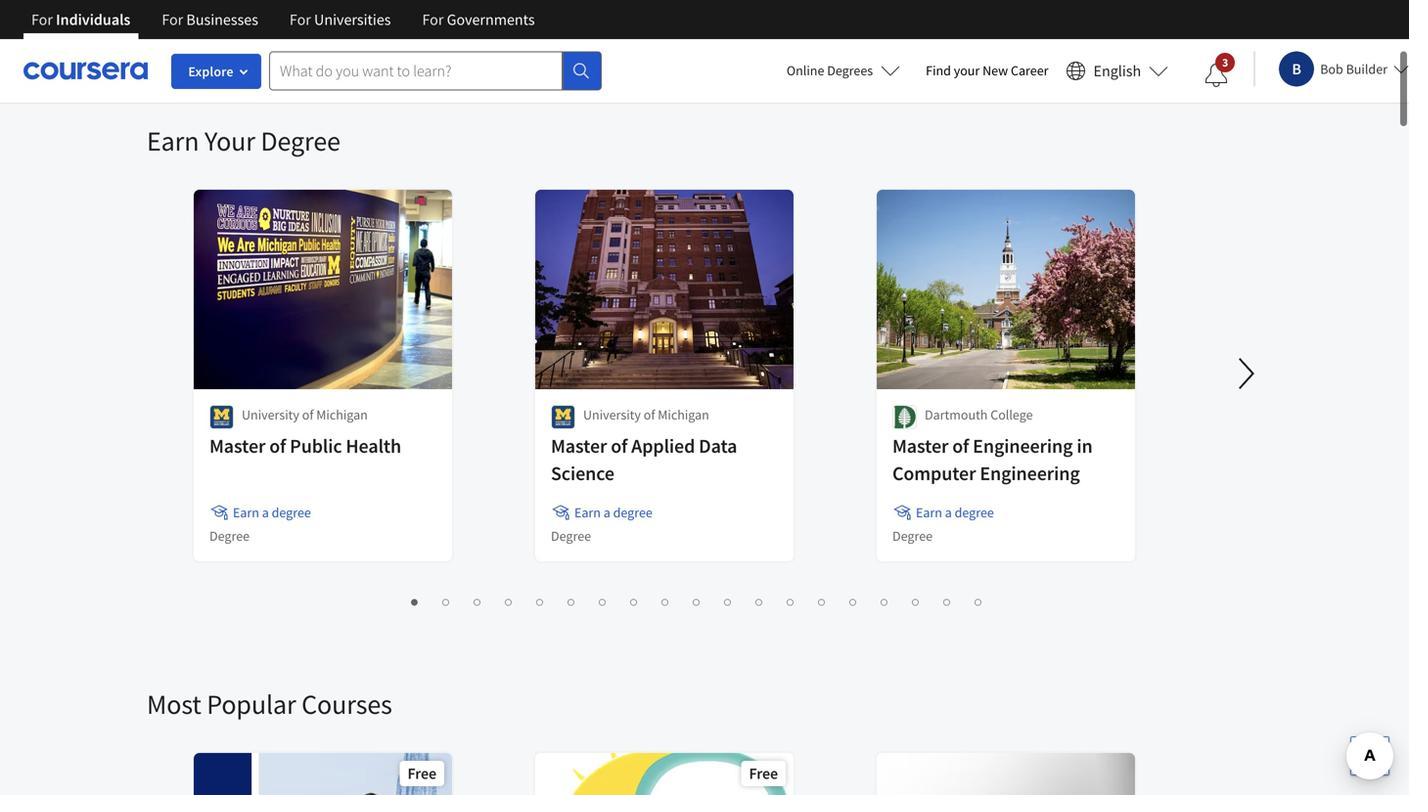 Task type: vqa. For each thing, say whether or not it's contained in the screenshot.


Task type: locate. For each thing, give the bounding box(es) containing it.
3 a from the left
[[945, 504, 952, 522]]

of
[[302, 406, 314, 424], [644, 406, 655, 424], [269, 434, 286, 459], [611, 434, 628, 459], [953, 434, 969, 459]]

of down dartmouth
[[953, 434, 969, 459]]

a
[[262, 504, 269, 522], [604, 504, 611, 522], [945, 504, 952, 522]]

businesses
[[186, 10, 258, 29]]

1 university of michigan from the left
[[242, 406, 368, 424]]

1 michigan from the left
[[316, 406, 368, 424]]

michigan up 'applied'
[[658, 406, 709, 424]]

for
[[31, 10, 53, 29], [162, 10, 183, 29], [290, 10, 311, 29], [422, 10, 444, 29]]

2 michigan from the left
[[658, 406, 709, 424]]

16 button
[[871, 590, 894, 613]]

2 for from the left
[[162, 10, 183, 29]]

9
[[657, 592, 665, 611]]

10
[[689, 592, 704, 611]]

What do you want to learn? text field
[[269, 51, 563, 91]]

2 horizontal spatial earn a degree
[[916, 504, 994, 522]]

earn a degree down the science
[[575, 504, 653, 522]]

dartmouth college
[[925, 406, 1033, 424]]

2 university from the left
[[583, 406, 641, 424]]

3
[[1223, 55, 1229, 70], [469, 592, 477, 611]]

free for first the free link from the left
[[408, 764, 437, 784]]

of up 'applied'
[[644, 406, 655, 424]]

1 horizontal spatial 3
[[1223, 55, 1229, 70]]

3 earn a degree from the left
[[916, 504, 994, 522]]

engineering
[[973, 434, 1073, 459], [980, 462, 1080, 486]]

list containing 1
[[196, 589, 1199, 613]]

12 button
[[745, 590, 769, 613]]

1 horizontal spatial university
[[583, 406, 641, 424]]

university right university of michigan image
[[583, 406, 641, 424]]

of left 'applied'
[[611, 434, 628, 459]]

help center image
[[1359, 745, 1382, 768]]

master of engineering in computer engineering
[[893, 434, 1093, 486]]

1 horizontal spatial university of michigan
[[583, 406, 709, 424]]

degree down master of applied data science
[[613, 504, 653, 522]]

free
[[408, 764, 437, 784], [749, 764, 778, 784]]

1 horizontal spatial earn a degree
[[575, 504, 653, 522]]

degree for applied
[[613, 504, 653, 522]]

earn for master of engineering in computer engineering
[[916, 504, 943, 522]]

2 free from the left
[[749, 764, 778, 784]]

0 horizontal spatial 3
[[469, 592, 477, 611]]

for for universities
[[290, 10, 311, 29]]

free link
[[192, 752, 454, 796], [533, 752, 796, 796]]

for individuals
[[31, 10, 131, 29]]

3 left b
[[1223, 55, 1229, 70]]

earn down computer
[[916, 504, 943, 522]]

0 horizontal spatial university
[[242, 406, 299, 424]]

for left universities
[[290, 10, 311, 29]]

1 for from the left
[[31, 10, 53, 29]]

of left public on the left bottom of page
[[269, 434, 286, 459]]

1 horizontal spatial free link
[[533, 752, 796, 796]]

public
[[290, 434, 342, 459]]

1 degree from the left
[[272, 504, 311, 522]]

master of public health
[[209, 434, 401, 459]]

master inside master of applied data science
[[551, 434, 607, 459]]

earn for master of public health
[[233, 504, 259, 522]]

master up computer
[[893, 434, 949, 459]]

for left individuals
[[31, 10, 53, 29]]

for businesses
[[162, 10, 258, 29]]

earn a degree for applied
[[575, 504, 653, 522]]

8
[[626, 592, 634, 611]]

11
[[720, 592, 736, 611]]

0 horizontal spatial free
[[408, 764, 437, 784]]

for for individuals
[[31, 10, 53, 29]]

degree down master of engineering in computer engineering
[[955, 504, 994, 522]]

0 horizontal spatial degree
[[272, 504, 311, 522]]

1 vertical spatial list
[[196, 589, 1199, 613]]

bob
[[1321, 60, 1344, 78]]

michigan
[[316, 406, 368, 424], [658, 406, 709, 424]]

b
[[1292, 59, 1302, 79]]

1 horizontal spatial degree
[[613, 504, 653, 522]]

michigan for applied
[[658, 406, 709, 424]]

3 button
[[463, 590, 487, 613]]

popular
[[207, 688, 296, 722]]

master
[[209, 434, 266, 459], [551, 434, 607, 459], [893, 434, 949, 459]]

19 button
[[965, 590, 988, 613]]

earn down master of public health
[[233, 504, 259, 522]]

0 horizontal spatial master
[[209, 434, 266, 459]]

earn your degree
[[147, 124, 341, 158]]

for universities
[[290, 10, 391, 29]]

degree
[[272, 504, 311, 522], [613, 504, 653, 522], [955, 504, 994, 522]]

2 master from the left
[[551, 434, 607, 459]]

2 horizontal spatial degree
[[955, 504, 994, 522]]

0 horizontal spatial earn a degree
[[233, 504, 311, 522]]

17
[[908, 592, 924, 611]]

your
[[954, 62, 980, 79]]

0 vertical spatial 3
[[1223, 55, 1229, 70]]

1 vertical spatial engineering
[[980, 462, 1080, 486]]

None search field
[[269, 51, 602, 91]]

0 horizontal spatial free link
[[192, 752, 454, 796]]

earn
[[147, 124, 199, 158], [233, 504, 259, 522], [575, 504, 601, 522], [916, 504, 943, 522]]

for left businesses
[[162, 10, 183, 29]]

university
[[242, 406, 299, 424], [583, 406, 641, 424]]

dartmouth college image
[[893, 405, 917, 430]]

michigan up public on the left bottom of page
[[316, 406, 368, 424]]

university of michigan up 'applied'
[[583, 406, 709, 424]]

degree for public
[[272, 504, 311, 522]]

university of michigan
[[242, 406, 368, 424], [583, 406, 709, 424]]

applied
[[632, 434, 695, 459]]

degree down master of public health
[[272, 504, 311, 522]]

0 vertical spatial engineering
[[973, 434, 1073, 459]]

most
[[147, 688, 201, 722]]

6 button
[[557, 590, 581, 613]]

1 university from the left
[[242, 406, 299, 424]]

explore button
[[171, 54, 261, 89]]

0 vertical spatial list
[[147, 37, 1263, 61]]

1 button
[[401, 590, 424, 613]]

2 free link from the left
[[533, 752, 796, 796]]

for for businesses
[[162, 10, 183, 29]]

1 master from the left
[[209, 434, 266, 459]]

13 button
[[777, 590, 800, 613]]

a down computer
[[945, 504, 952, 522]]

3 master from the left
[[893, 434, 949, 459]]

1 horizontal spatial michigan
[[658, 406, 709, 424]]

2 earn a degree from the left
[[575, 504, 653, 522]]

master down university of michigan icon
[[209, 434, 266, 459]]

engineering down in
[[980, 462, 1080, 486]]

2 horizontal spatial a
[[945, 504, 952, 522]]

3 degree from the left
[[955, 504, 994, 522]]

find your new career
[[926, 62, 1049, 79]]

master inside master of engineering in computer engineering
[[893, 434, 949, 459]]

1 horizontal spatial a
[[604, 504, 611, 522]]

2 a from the left
[[604, 504, 611, 522]]

1 horizontal spatial master
[[551, 434, 607, 459]]

0 horizontal spatial university of michigan
[[242, 406, 368, 424]]

3 right 2 button
[[469, 592, 477, 611]]

degrees
[[827, 62, 873, 79]]

0 horizontal spatial a
[[262, 504, 269, 522]]

degree for master of engineering in computer engineering
[[893, 528, 933, 545]]

list
[[147, 37, 1263, 61], [196, 589, 1199, 613]]

2 university of michigan from the left
[[583, 406, 709, 424]]

master up the science
[[551, 434, 607, 459]]

michigan for public
[[316, 406, 368, 424]]

17 button
[[902, 590, 926, 613]]

degree
[[261, 124, 341, 158], [209, 528, 250, 545], [551, 528, 591, 545], [893, 528, 933, 545]]

3 button
[[1190, 52, 1244, 99]]

2 degree from the left
[[613, 504, 653, 522]]

earn down the science
[[575, 504, 601, 522]]

5 button
[[526, 590, 550, 613]]

1
[[407, 592, 415, 611]]

for up what do you want to learn? text field
[[422, 10, 444, 29]]

1 earn a degree from the left
[[233, 504, 311, 522]]

1 a from the left
[[262, 504, 269, 522]]

3 inside 3 dropdown button
[[1223, 55, 1229, 70]]

a down the science
[[604, 504, 611, 522]]

a for engineering
[[945, 504, 952, 522]]

earn a degree down master of public health
[[233, 504, 311, 522]]

14
[[814, 592, 830, 611]]

3 for from the left
[[290, 10, 311, 29]]

courses
[[302, 688, 392, 722]]

1 free from the left
[[408, 764, 437, 784]]

earn a degree down computer
[[916, 504, 994, 522]]

online degrees button
[[771, 49, 916, 92]]

college
[[991, 406, 1033, 424]]

earn a degree for engineering
[[916, 504, 994, 522]]

university up master of public health
[[242, 406, 299, 424]]

2 horizontal spatial master
[[893, 434, 949, 459]]

a down master of public health
[[262, 504, 269, 522]]

1 vertical spatial 3
[[469, 592, 477, 611]]

0 horizontal spatial michigan
[[316, 406, 368, 424]]

online
[[787, 62, 825, 79]]

data
[[699, 434, 737, 459]]

banner navigation
[[16, 0, 551, 39]]

4 for from the left
[[422, 10, 444, 29]]

new
[[983, 62, 1008, 79]]

engineering down college
[[973, 434, 1073, 459]]

university of michigan up master of public health
[[242, 406, 368, 424]]

1 horizontal spatial free
[[749, 764, 778, 784]]

of inside master of engineering in computer engineering
[[953, 434, 969, 459]]

builder
[[1346, 60, 1388, 78]]

universities
[[314, 10, 391, 29]]

13
[[783, 592, 798, 611]]

for for governments
[[422, 10, 444, 29]]

7 button
[[589, 590, 612, 613]]

university for applied
[[583, 406, 641, 424]]

2 button
[[432, 590, 456, 613]]

of inside master of applied data science
[[611, 434, 628, 459]]

university for public
[[242, 406, 299, 424]]

earn a degree
[[233, 504, 311, 522], [575, 504, 653, 522], [916, 504, 994, 522]]



Task type: describe. For each thing, give the bounding box(es) containing it.
degree for engineering
[[955, 504, 994, 522]]

of up master of public health
[[302, 406, 314, 424]]

explore
[[188, 63, 234, 80]]

find your new career link
[[916, 59, 1059, 83]]

15
[[845, 592, 861, 611]]

a for public
[[262, 504, 269, 522]]

your
[[205, 124, 255, 158]]

4 button
[[495, 590, 518, 613]]

18
[[939, 592, 955, 611]]

4
[[501, 592, 509, 611]]

free for 1st the free link from right
[[749, 764, 778, 784]]

english
[[1094, 61, 1142, 81]]

a for applied
[[604, 504, 611, 522]]

of for health
[[269, 434, 286, 459]]

dartmouth
[[925, 406, 988, 424]]

degree for master of applied data science
[[551, 528, 591, 545]]

master for master of engineering in computer engineering
[[893, 434, 949, 459]]

university of michigan for applied
[[583, 406, 709, 424]]

19
[[971, 592, 986, 611]]

10 button
[[683, 590, 706, 613]]

most popular courses
[[147, 688, 392, 722]]

governments
[[447, 10, 535, 29]]

earn your degree carousel element
[[147, 65, 1410, 628]]

in
[[1077, 434, 1093, 459]]

6
[[563, 592, 571, 611]]

11 button
[[714, 590, 738, 613]]

most popular courses carousel element
[[147, 628, 1410, 796]]

university of michigan for public
[[242, 406, 368, 424]]

university of michigan image
[[551, 405, 576, 430]]

university of michigan image
[[209, 405, 234, 430]]

14 button
[[808, 590, 832, 613]]

of for data
[[611, 434, 628, 459]]

master for master of applied data science
[[551, 434, 607, 459]]

2
[[438, 592, 446, 611]]

coursera image
[[23, 55, 148, 86]]

individuals
[[56, 10, 131, 29]]

3 inside 3 button
[[469, 592, 477, 611]]

programming for everybody (getting started with python) course by university of michigan, image
[[877, 754, 1136, 796]]

5
[[532, 592, 540, 611]]

master for master of public health
[[209, 434, 266, 459]]

16
[[877, 592, 892, 611]]

english button
[[1059, 39, 1177, 103]]

computer
[[893, 462, 976, 486]]

health
[[346, 434, 401, 459]]

science
[[551, 462, 615, 486]]

next slide image
[[1224, 350, 1271, 397]]

15 button
[[839, 590, 863, 613]]

earn a degree for public
[[233, 504, 311, 522]]

earn for master of applied data science
[[575, 504, 601, 522]]

18 button
[[933, 590, 957, 613]]

list inside 'earn your degree carousel' element
[[196, 589, 1199, 613]]

9 button
[[651, 590, 675, 613]]

career
[[1011, 62, 1049, 79]]

8 button
[[620, 590, 644, 613]]

bob builder
[[1321, 60, 1388, 78]]

1 free link from the left
[[192, 752, 454, 796]]

master of applied data science
[[551, 434, 737, 486]]

of for in
[[953, 434, 969, 459]]

degree for master of public health
[[209, 528, 250, 545]]

find
[[926, 62, 951, 79]]

7
[[595, 592, 602, 611]]

show notifications image
[[1205, 64, 1229, 87]]

online degrees
[[787, 62, 873, 79]]

12
[[751, 592, 767, 611]]

for governments
[[422, 10, 535, 29]]

earn left "your"
[[147, 124, 199, 158]]



